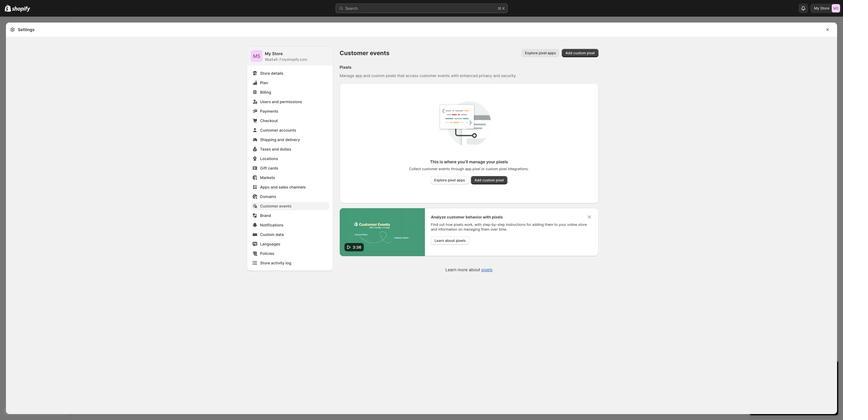 Task type: locate. For each thing, give the bounding box(es) containing it.
your right "manage"
[[486, 159, 496, 164]]

this
[[430, 159, 439, 164]]

add for the bottom add custom pixel button
[[475, 178, 482, 183]]

search
[[345, 6, 358, 11]]

and right users
[[272, 99, 279, 104]]

explore pixel apps link
[[522, 49, 560, 57], [431, 176, 469, 185]]

with left enhanced
[[451, 73, 459, 78]]

0 horizontal spatial explore pixel apps link
[[431, 176, 469, 185]]

your inside find out how pixels work, with step-by-step instructions for adding them to your online store and information on managing them over time.
[[559, 223, 567, 227]]

payments link
[[251, 107, 329, 115]]

0 horizontal spatial learn
[[435, 239, 444, 243]]

0 vertical spatial add custom pixel
[[566, 51, 595, 55]]

customer events inside "customer events" link
[[260, 204, 292, 209]]

them
[[545, 223, 554, 227], [481, 227, 490, 232]]

1 horizontal spatial about
[[469, 267, 480, 273]]

pixels up on
[[454, 223, 464, 227]]

learn left "more"
[[446, 267, 457, 273]]

and inside the apps and sales channels link
[[271, 185, 278, 190]]

0 horizontal spatial app
[[356, 73, 362, 78]]

0 horizontal spatial your
[[486, 159, 496, 164]]

users
[[260, 99, 271, 104]]

with
[[451, 73, 459, 78], [483, 215, 491, 220], [475, 223, 482, 227]]

1 vertical spatial explore
[[434, 178, 447, 183]]

about right "more"
[[469, 267, 480, 273]]

information
[[438, 227, 458, 232]]

find out how pixels work, with step-by-step instructions for adding them to your online store and information on managing them over time.
[[431, 223, 587, 232]]

my
[[815, 6, 820, 10], [265, 51, 271, 56]]

customer down checkout
[[260, 128, 278, 133]]

0 horizontal spatial add custom pixel
[[475, 178, 504, 183]]

pixels link
[[482, 267, 493, 273]]

0 horizontal spatial explore pixel apps
[[434, 178, 465, 183]]

my store image
[[832, 4, 841, 12], [251, 50, 263, 62]]

delivery
[[285, 137, 300, 142]]

pixels down on
[[456, 239, 466, 243]]

gift
[[260, 166, 267, 171]]

store
[[579, 223, 587, 227]]

customer
[[340, 50, 369, 57], [260, 128, 278, 133], [260, 204, 278, 209]]

about
[[445, 239, 455, 243], [469, 267, 480, 273]]

3:36
[[353, 245, 362, 250]]

and inside find out how pixels work, with step-by-step instructions for adding them to your online store and information on managing them over time.
[[431, 227, 437, 232]]

settings
[[18, 27, 35, 32]]

1 horizontal spatial app
[[465, 167, 472, 171]]

0 vertical spatial them
[[545, 223, 554, 227]]

users and permissions link
[[251, 98, 329, 106]]

and right apps
[[271, 185, 278, 190]]

access
[[406, 73, 419, 78]]

1 horizontal spatial add custom pixel button
[[562, 49, 599, 57]]

0 horizontal spatial explore
[[434, 178, 447, 183]]

pixels left that
[[386, 73, 396, 78]]

0 vertical spatial about
[[445, 239, 455, 243]]

1 horizontal spatial add custom pixel
[[566, 51, 595, 55]]

0 horizontal spatial customer events
[[260, 204, 292, 209]]

billing
[[260, 90, 271, 95]]

store activity log
[[260, 261, 291, 266]]

0 vertical spatial your
[[486, 159, 496, 164]]

customer up pixels
[[340, 50, 369, 57]]

shopify image
[[12, 6, 30, 12]]

pixels right "more"
[[482, 267, 493, 273]]

your
[[486, 159, 496, 164], [559, 223, 567, 227]]

0 vertical spatial customer
[[420, 73, 437, 78]]

1 horizontal spatial with
[[475, 223, 482, 227]]

activity
[[271, 261, 285, 266]]

about down 'information'
[[445, 239, 455, 243]]

0 vertical spatial add
[[566, 51, 573, 55]]

0 horizontal spatial add custom pixel button
[[471, 176, 508, 185]]

languages link
[[251, 240, 329, 249]]

pixel
[[539, 51, 547, 55], [587, 51, 595, 55], [473, 167, 480, 171], [499, 167, 507, 171], [448, 178, 456, 183], [496, 178, 504, 183]]

pixels inside this is where you'll manage your pixels collect customer events through app pixel or custom pixel integrations.
[[497, 159, 508, 164]]

pixels up integrations.
[[497, 159, 508, 164]]

0 vertical spatial my
[[815, 6, 820, 10]]

1 vertical spatial apps
[[457, 178, 465, 183]]

0 vertical spatial explore
[[525, 51, 538, 55]]

apps for bottom the explore pixel apps link
[[457, 178, 465, 183]]

or
[[481, 167, 485, 171]]

settings dialog
[[6, 23, 838, 415]]

and
[[363, 73, 370, 78], [494, 73, 500, 78], [272, 99, 279, 104], [277, 137, 284, 142], [272, 147, 279, 152], [271, 185, 278, 190], [431, 227, 437, 232]]

1 vertical spatial add custom pixel
[[475, 178, 504, 183]]

app right manage
[[356, 73, 362, 78]]

add
[[566, 51, 573, 55], [475, 178, 482, 183]]

my store image right my store
[[832, 4, 841, 12]]

learn more about pixels
[[446, 267, 493, 273]]

with up step-
[[483, 215, 491, 220]]

on
[[459, 227, 463, 232]]

and right taxes
[[272, 147, 279, 152]]

apps and sales channels
[[260, 185, 306, 190]]

2 horizontal spatial with
[[483, 215, 491, 220]]

1 vertical spatial add
[[475, 178, 482, 183]]

customer down 'domains'
[[260, 204, 278, 209]]

1 horizontal spatial apps
[[548, 51, 556, 55]]

app
[[356, 73, 362, 78], [465, 167, 472, 171]]

0 vertical spatial explore pixel apps link
[[522, 49, 560, 57]]

how
[[446, 223, 453, 227]]

1 vertical spatial app
[[465, 167, 472, 171]]

pixels inside learn about pixels link
[[456, 239, 466, 243]]

1 horizontal spatial explore pixel apps
[[525, 51, 556, 55]]

0 vertical spatial explore pixel apps
[[525, 51, 556, 55]]

through
[[451, 167, 464, 171]]

that
[[397, 73, 405, 78]]

1 vertical spatial my
[[265, 51, 271, 56]]

app down "you'll"
[[465, 167, 472, 171]]

find
[[431, 223, 438, 227]]

time.
[[499, 227, 508, 232]]

custom
[[574, 51, 586, 55], [371, 73, 385, 78], [486, 167, 498, 171], [483, 178, 495, 183]]

customer right access
[[420, 73, 437, 78]]

your right to
[[559, 223, 567, 227]]

explore for bottom the explore pixel apps link
[[434, 178, 447, 183]]

customer inside this is where you'll manage your pixels collect customer events through app pixel or custom pixel integrations.
[[422, 167, 438, 171]]

with up managing
[[475, 223, 482, 227]]

pixels up by-
[[492, 215, 503, 220]]

0 horizontal spatial about
[[445, 239, 455, 243]]

7.myshopify.com
[[279, 57, 307, 62]]

store activity log link
[[251, 259, 329, 268]]

and inside users and permissions link
[[272, 99, 279, 104]]

sales
[[279, 185, 288, 190]]

0 horizontal spatial my
[[265, 51, 271, 56]]

1 vertical spatial customer
[[260, 128, 278, 133]]

pixels
[[386, 73, 396, 78], [497, 159, 508, 164], [492, 215, 503, 220], [454, 223, 464, 227], [456, 239, 466, 243], [482, 267, 493, 273]]

payments
[[260, 109, 278, 114]]

0 vertical spatial with
[[451, 73, 459, 78]]

1 vertical spatial my store image
[[251, 50, 263, 62]]

locations link
[[251, 155, 329, 163]]

plan
[[260, 80, 268, 85]]

1 horizontal spatial explore pixel apps link
[[522, 49, 560, 57]]

brand link
[[251, 212, 329, 220]]

1 vertical spatial them
[[481, 227, 490, 232]]

0 vertical spatial apps
[[548, 51, 556, 55]]

apps
[[548, 51, 556, 55], [457, 178, 465, 183]]

customer accounts
[[260, 128, 296, 133]]

1 vertical spatial explore pixel apps
[[434, 178, 465, 183]]

1 horizontal spatial my store image
[[832, 4, 841, 12]]

add custom pixel button
[[562, 49, 599, 57], [471, 176, 508, 185]]

customer accounts link
[[251, 126, 329, 134]]

manage app and custom pixels that access customer events with enhanced privacy and security.
[[340, 73, 517, 78]]

1 day left in your trial element
[[750, 377, 839, 416]]

shopify image
[[5, 5, 11, 12]]

1 horizontal spatial my
[[815, 6, 820, 10]]

my for my store
[[815, 6, 820, 10]]

my store image left 8ba5a5-
[[251, 50, 263, 62]]

1 vertical spatial customer events
[[260, 204, 292, 209]]

customer events
[[340, 50, 390, 57], [260, 204, 292, 209]]

1 horizontal spatial explore
[[525, 51, 538, 55]]

behavior
[[466, 215, 482, 220]]

customer events down 'domains'
[[260, 204, 292, 209]]

and down customer accounts
[[277, 137, 284, 142]]

and down find
[[431, 227, 437, 232]]

1 horizontal spatial your
[[559, 223, 567, 227]]

and right privacy
[[494, 73, 500, 78]]

0 horizontal spatial my store image
[[251, 50, 263, 62]]

learn down 'information'
[[435, 239, 444, 243]]

0 vertical spatial app
[[356, 73, 362, 78]]

them down step-
[[481, 227, 490, 232]]

ms button
[[251, 50, 263, 62]]

step-
[[483, 223, 492, 227]]

0 horizontal spatial with
[[451, 73, 459, 78]]

and inside shipping and delivery link
[[277, 137, 284, 142]]

them left to
[[545, 223, 554, 227]]

0 vertical spatial customer
[[340, 50, 369, 57]]

1 vertical spatial your
[[559, 223, 567, 227]]

customer events up pixels
[[340, 50, 390, 57]]

1 horizontal spatial learn
[[446, 267, 457, 273]]

and inside taxes and duties link
[[272, 147, 279, 152]]

2 vertical spatial with
[[475, 223, 482, 227]]

0 vertical spatial my store image
[[832, 4, 841, 12]]

learn for learn more about pixels
[[446, 267, 457, 273]]

notifications link
[[251, 221, 329, 230]]

1 vertical spatial learn
[[446, 267, 457, 273]]

where
[[444, 159, 457, 164]]

0 vertical spatial add custom pixel button
[[562, 49, 599, 57]]

data
[[276, 232, 284, 237]]

adding
[[533, 223, 544, 227]]

dialog
[[840, 23, 844, 415]]

customer down this
[[422, 167, 438, 171]]

0 horizontal spatial add
[[475, 178, 482, 183]]

1 horizontal spatial add
[[566, 51, 573, 55]]

managing
[[464, 227, 480, 232]]

0 horizontal spatial apps
[[457, 178, 465, 183]]

my inside my store 8ba5a5-7.myshopify.com
[[265, 51, 271, 56]]

learn
[[435, 239, 444, 243], [446, 267, 457, 273]]

instructions
[[506, 223, 526, 227]]

customer up how
[[447, 215, 465, 220]]

0 vertical spatial customer events
[[340, 50, 390, 57]]

add custom pixel
[[566, 51, 595, 55], [475, 178, 504, 183]]

2 vertical spatial customer
[[260, 204, 278, 209]]

1 vertical spatial customer
[[422, 167, 438, 171]]

0 vertical spatial learn
[[435, 239, 444, 243]]

and right manage
[[363, 73, 370, 78]]



Task type: vqa. For each thing, say whether or not it's contained in the screenshot.
"Test Store" icon
no



Task type: describe. For each thing, give the bounding box(es) containing it.
store details
[[260, 71, 283, 76]]

manage
[[469, 159, 485, 164]]

you'll
[[458, 159, 468, 164]]

events inside "customer events" link
[[279, 204, 292, 209]]

brand
[[260, 213, 271, 218]]

domains link
[[251, 193, 329, 201]]

apps and sales channels link
[[251, 183, 329, 192]]

1 vertical spatial explore pixel apps link
[[431, 176, 469, 185]]

app inside this is where you'll manage your pixels collect customer events through app pixel or custom pixel integrations.
[[465, 167, 472, 171]]

store inside my store 8ba5a5-7.myshopify.com
[[272, 51, 283, 56]]

more
[[458, 267, 468, 273]]

apps
[[260, 185, 270, 190]]

my store 8ba5a5-7.myshopify.com
[[265, 51, 307, 62]]

store details link
[[251, 69, 329, 77]]

pixels inside find out how pixels work, with step-by-step instructions for adding them to your online store and information on managing them over time.
[[454, 223, 464, 227]]

customer for "customer events" link
[[260, 204, 278, 209]]

enhanced
[[460, 73, 478, 78]]

this is where you'll manage your pixels collect customer events through app pixel or custom pixel integrations.
[[409, 159, 529, 171]]

over
[[491, 227, 498, 232]]

your inside this is where you'll manage your pixels collect customer events through app pixel or custom pixel integrations.
[[486, 159, 496, 164]]

online
[[568, 223, 578, 227]]

1 vertical spatial about
[[469, 267, 480, 273]]

gift cards
[[260, 166, 278, 171]]

customer events link
[[251, 202, 329, 211]]

events inside this is where you'll manage your pixels collect customer events through app pixel or custom pixel integrations.
[[439, 167, 450, 171]]

privacy
[[479, 73, 492, 78]]

explore pixel apps for the rightmost the explore pixel apps link
[[525, 51, 556, 55]]

domains
[[260, 194, 276, 199]]

policies link
[[251, 250, 329, 258]]

explore for the rightmost the explore pixel apps link
[[525, 51, 538, 55]]

taxes and duties link
[[251, 145, 329, 153]]

custom data link
[[251, 231, 329, 239]]

policies
[[260, 251, 274, 256]]

0 horizontal spatial them
[[481, 227, 490, 232]]

accounts
[[279, 128, 296, 133]]

add custom pixel for add custom pixel button to the right
[[566, 51, 595, 55]]

details
[[271, 71, 283, 76]]

apps for the rightmost the explore pixel apps link
[[548, 51, 556, 55]]

2 vertical spatial customer
[[447, 215, 465, 220]]

add for add custom pixel button to the right
[[566, 51, 573, 55]]

taxes
[[260, 147, 271, 152]]

billing link
[[251, 88, 329, 96]]

markets
[[260, 175, 275, 180]]

learn about pixels
[[435, 239, 466, 243]]

3:36 button
[[340, 208, 425, 256]]

custom data
[[260, 232, 284, 237]]

checkout
[[260, 118, 278, 123]]

cards
[[268, 166, 278, 171]]

my store
[[815, 6, 830, 10]]

work,
[[465, 223, 474, 227]]

1 horizontal spatial them
[[545, 223, 554, 227]]

8ba5a5-
[[265, 57, 279, 62]]

1 vertical spatial add custom pixel button
[[471, 176, 508, 185]]

⌘ k
[[498, 6, 505, 11]]

custom inside this is where you'll manage your pixels collect customer events through app pixel or custom pixel integrations.
[[486, 167, 498, 171]]

my for my store 8ba5a5-7.myshopify.com
[[265, 51, 271, 56]]

pixels
[[340, 65, 352, 70]]

gift cards link
[[251, 164, 329, 173]]

out
[[439, 223, 445, 227]]

security.
[[501, 73, 517, 78]]

learn for learn about pixels
[[435, 239, 444, 243]]

1 vertical spatial with
[[483, 215, 491, 220]]

analyze customer behavior with pixels
[[431, 215, 503, 220]]

checkout link
[[251, 117, 329, 125]]

explore pixel apps for bottom the explore pixel apps link
[[434, 178, 465, 183]]

add custom pixel for the bottom add custom pixel button
[[475, 178, 504, 183]]

⌘
[[498, 6, 502, 11]]

step
[[498, 223, 505, 227]]

manage
[[340, 73, 354, 78]]

users and permissions
[[260, 99, 302, 104]]

shop settings menu element
[[247, 47, 333, 271]]

shipping and delivery link
[[251, 136, 329, 144]]

to
[[555, 223, 558, 227]]

with inside find out how pixels work, with step-by-step instructions for adding them to your online store and information on managing them over time.
[[475, 223, 482, 227]]

collect
[[409, 167, 421, 171]]

analyze
[[431, 215, 446, 220]]

k
[[503, 6, 505, 11]]

plan link
[[251, 79, 329, 87]]

log
[[286, 261, 291, 266]]

customer for customer accounts link
[[260, 128, 278, 133]]

taxes and duties
[[260, 147, 291, 152]]

channels
[[289, 185, 306, 190]]

is
[[440, 159, 443, 164]]

markets link
[[251, 174, 329, 182]]

duties
[[280, 147, 291, 152]]

languages
[[260, 242, 281, 247]]

custom
[[260, 232, 275, 237]]

learn about pixels link
[[431, 237, 470, 245]]

1 horizontal spatial customer events
[[340, 50, 390, 57]]

my store image inside shop settings menu element
[[251, 50, 263, 62]]

for
[[527, 223, 532, 227]]

shipping and delivery
[[260, 137, 300, 142]]

locations
[[260, 156, 278, 161]]



